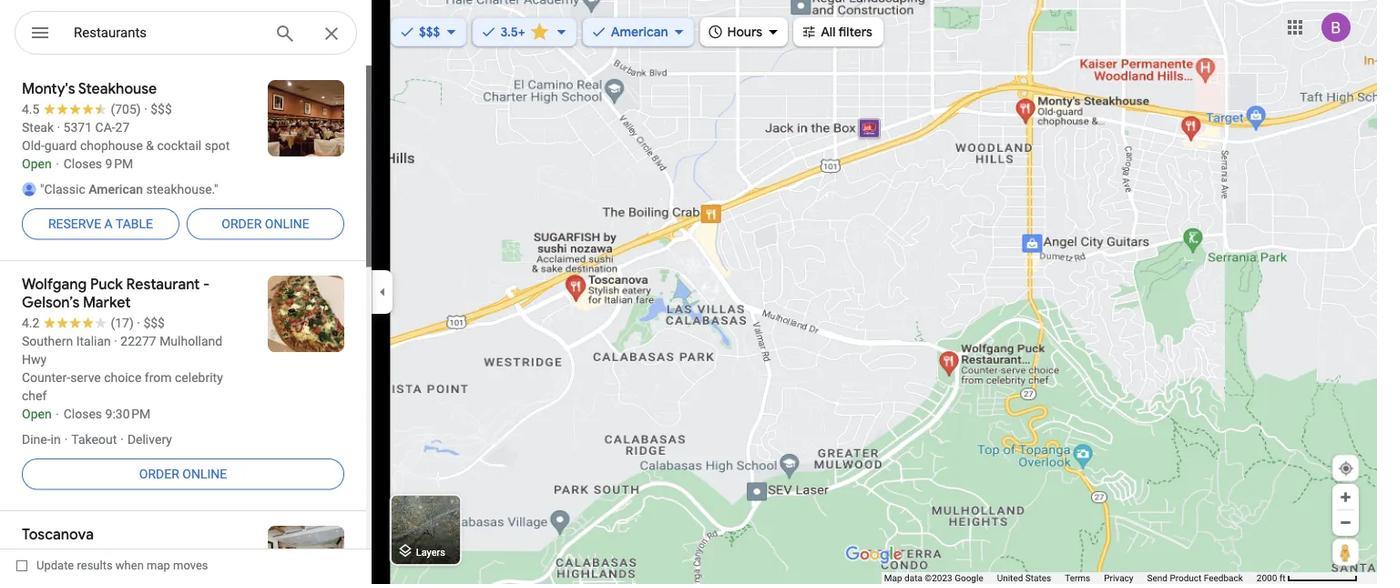 Task type: locate. For each thing, give the bounding box(es) containing it.
update results when map moves
[[36, 559, 208, 573]]

reserve a table
[[48, 217, 153, 232]]

american button
[[583, 12, 695, 52]]

data
[[905, 574, 923, 585]]

0 horizontal spatial online
[[182, 467, 227, 482]]

1 vertical spatial order
[[139, 467, 179, 482]]

zoom in image
[[1339, 491, 1353, 505]]

send product feedback
[[1148, 574, 1244, 585]]

1 vertical spatial order online
[[139, 467, 227, 482]]

 all filters
[[801, 21, 873, 41]]

map
[[885, 574, 903, 585]]

0 vertical spatial order online
[[222, 217, 310, 232]]

None field
[[74, 22, 260, 44]]

©2023
[[925, 574, 953, 585]]

online
[[265, 217, 310, 232], [182, 467, 227, 482]]

map
[[147, 559, 170, 573]]

united states
[[997, 574, 1052, 585]]

all
[[821, 24, 836, 40]]

none field inside restaurants field
[[74, 22, 260, 44]]

send product feedback button
[[1148, 573, 1244, 585]]

3.5+
[[501, 24, 525, 40]]

0 vertical spatial online
[[265, 217, 310, 232]]

Restaurants field
[[15, 11, 357, 56]]

1 vertical spatial order online link
[[22, 453, 344, 497]]

united
[[997, 574, 1024, 585]]

terms button
[[1065, 573, 1091, 585]]

footer
[[885, 573, 1257, 585]]

states
[[1026, 574, 1052, 585]]

footer containing map data ©2023 google
[[885, 573, 1257, 585]]

reserve
[[48, 217, 101, 232]]

order online link
[[187, 202, 344, 246], [22, 453, 344, 497]]

ft
[[1280, 574, 1286, 585]]

order online
[[222, 217, 310, 232], [139, 467, 227, 482]]

google maps element
[[0, 0, 1378, 585]]

american
[[611, 24, 668, 40]]


[[801, 21, 817, 41]]

google account: bob builder  
(b0bth3builder2k23@gmail.com) image
[[1322, 13, 1351, 42]]

hours
[[728, 24, 763, 40]]

order
[[222, 217, 262, 232], [139, 467, 179, 482]]

product
[[1170, 574, 1202, 585]]

send
[[1148, 574, 1168, 585]]

1 horizontal spatial order
[[222, 217, 262, 232]]



Task type: vqa. For each thing, say whether or not it's contained in the screenshot.
Order
yes



Task type: describe. For each thing, give the bounding box(es) containing it.
0 horizontal spatial order
[[139, 467, 179, 482]]

show your location image
[[1338, 461, 1355, 477]]

2000 ft
[[1257, 574, 1286, 585]]

feedback
[[1204, 574, 1244, 585]]

 hours
[[708, 21, 763, 41]]

layers
[[416, 547, 445, 558]]

0 vertical spatial order online link
[[187, 202, 344, 246]]

results for restaurants feed
[[0, 66, 372, 585]]

show street view coverage image
[[1333, 539, 1359, 567]]

3.5+ button
[[472, 12, 577, 52]]

terms
[[1065, 574, 1091, 585]]

reserve a table link
[[22, 202, 179, 246]]

collapse side panel image
[[373, 282, 393, 303]]

results
[[77, 559, 113, 573]]

 button
[[15, 11, 66, 58]]


[[708, 21, 724, 41]]

 search field
[[15, 11, 357, 58]]

moves
[[173, 559, 208, 573]]

1 vertical spatial online
[[182, 467, 227, 482]]

Update results when map moves checkbox
[[16, 555, 208, 578]]

privacy
[[1105, 574, 1134, 585]]

$$$
[[419, 24, 440, 40]]

map data ©2023 google
[[885, 574, 984, 585]]

2000 ft button
[[1257, 574, 1359, 585]]

a
[[104, 217, 113, 232]]

footer inside 'google maps' element
[[885, 573, 1257, 585]]

privacy button
[[1105, 573, 1134, 585]]

filters
[[839, 24, 873, 40]]

1 horizontal spatial online
[[265, 217, 310, 232]]

update
[[36, 559, 74, 573]]

zoom out image
[[1339, 517, 1353, 530]]

$$$ button
[[391, 12, 467, 52]]

when
[[116, 559, 144, 573]]


[[29, 20, 51, 46]]

united states button
[[997, 573, 1052, 585]]

0 vertical spatial order
[[222, 217, 262, 232]]

google
[[955, 574, 984, 585]]

table
[[116, 217, 153, 232]]

2000
[[1257, 574, 1278, 585]]



